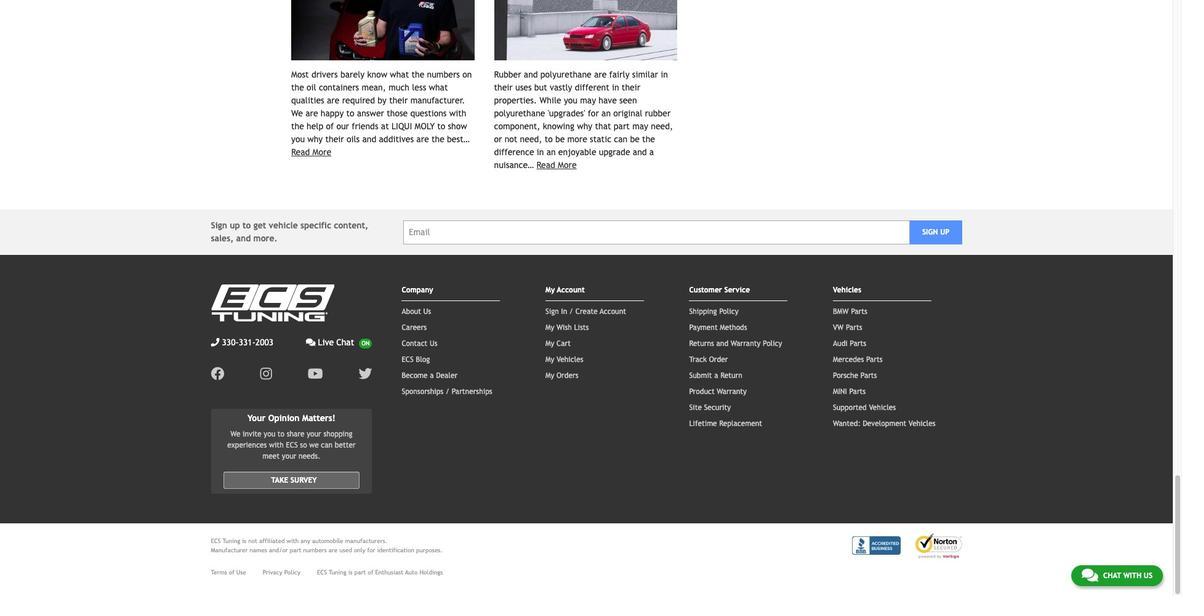 Task type: locate. For each thing, give the bounding box(es) containing it.
ecs tuning image
[[211, 285, 334, 322]]

1 vertical spatial /
[[446, 388, 450, 396]]

my for my account
[[546, 286, 555, 295]]

2 horizontal spatial part
[[614, 121, 630, 131]]

chat inside the chat with us link
[[1104, 572, 1122, 580]]

qualities
[[291, 96, 325, 105]]

1 horizontal spatial up
[[941, 228, 950, 237]]

parts for audi parts
[[850, 340, 867, 348]]

2 horizontal spatial in
[[661, 70, 668, 80]]

and down friends at the top
[[363, 134, 377, 144]]

chat with us
[[1104, 572, 1153, 580]]

1 horizontal spatial chat
[[1104, 572, 1122, 580]]

0 vertical spatial may
[[580, 96, 596, 105]]

1 horizontal spatial is
[[348, 569, 353, 576]]

tuning for part
[[329, 569, 347, 576]]

0 vertical spatial policy
[[720, 308, 739, 316]]

of inside most drivers barely know what the numbers on the oil containers mean, much less what qualities are required by their manufacturer. we are happy to answer those questions with the help of our friends at liqui moly to show you why their oils and additives are the best… read more
[[326, 121, 334, 131]]

take
[[271, 476, 288, 485]]

4 my from the top
[[546, 356, 555, 364]]

mercedes
[[834, 356, 864, 364]]

content,
[[334, 221, 369, 231]]

0 vertical spatial account
[[557, 286, 585, 295]]

1 vertical spatial is
[[348, 569, 353, 576]]

of left our
[[326, 121, 334, 131]]

1 horizontal spatial tuning
[[329, 569, 347, 576]]

are down automobile
[[329, 547, 338, 554]]

read more link
[[291, 147, 332, 157], [537, 160, 577, 170]]

1 vertical spatial not
[[248, 538, 257, 545]]

ecs left so
[[286, 441, 298, 450]]

vehicles up orders
[[557, 356, 584, 364]]

1 horizontal spatial what
[[429, 83, 448, 93]]

and right upgrade
[[633, 147, 647, 157]]

1 vertical spatial read
[[537, 160, 556, 170]]

help
[[307, 121, 324, 131]]

1 horizontal spatial your
[[307, 430, 321, 439]]

with inside ecs tuning is not affiliated with any automobile manufacturers. manufacturer names and/or part numbers are used only for identification purposes.
[[287, 538, 299, 545]]

a
[[650, 147, 654, 157], [430, 372, 434, 380], [715, 372, 719, 380]]

your up we
[[307, 430, 321, 439]]

chat
[[337, 338, 354, 348], [1104, 572, 1122, 580]]

0 horizontal spatial we
[[231, 430, 241, 439]]

parts for vw parts
[[846, 324, 863, 332]]

0 horizontal spatial account
[[557, 286, 585, 295]]

0 vertical spatial not
[[505, 134, 518, 144]]

chat right comments icon
[[1104, 572, 1122, 580]]

0 horizontal spatial why
[[308, 134, 323, 144]]

their
[[494, 83, 513, 93], [622, 83, 641, 93], [389, 96, 408, 105], [326, 134, 344, 144]]

you up 'upgrades'
[[564, 96, 578, 105]]

read more link for rubber and polyurethane are fairly similar in their uses but vastly different in their properties. while you may have seen polyurethane 'upgrades' for an original rubber component, knowing why that part may need, or not need, to be more static can be the difference in an enjoyable upgrade and a nuisance…
[[537, 160, 577, 170]]

bmw parts
[[834, 308, 868, 316]]

parts up the porsche parts
[[867, 356, 883, 364]]

to inside sign up to get vehicle specific content, sales, and more.
[[243, 221, 251, 231]]

my down the my cart link
[[546, 356, 555, 364]]

any
[[301, 538, 310, 545]]

for up that
[[588, 109, 599, 118]]

can up upgrade
[[614, 134, 628, 144]]

2 be from the left
[[630, 134, 640, 144]]

their down rubber on the top left of page
[[494, 83, 513, 93]]

with up 'show'
[[450, 109, 467, 118]]

account right create
[[600, 308, 626, 316]]

/
[[570, 308, 574, 316], [446, 388, 450, 396]]

0 horizontal spatial what
[[390, 70, 409, 80]]

why up more
[[577, 121, 593, 131]]

1 vertical spatial account
[[600, 308, 626, 316]]

similar
[[633, 70, 659, 80]]

sign for sign in / create account
[[546, 308, 559, 316]]

my left orders
[[546, 372, 555, 380]]

may down different
[[580, 96, 596, 105]]

matters!
[[302, 413, 336, 423]]

1 horizontal spatial why
[[577, 121, 593, 131]]

2003
[[256, 338, 274, 348]]

not up names
[[248, 538, 257, 545]]

0 horizontal spatial chat
[[337, 338, 354, 348]]

2 vertical spatial in
[[537, 147, 544, 157]]

parts down mercedes parts link at the right
[[861, 372, 878, 380]]

tuning inside ecs tuning is not affiliated with any automobile manufacturers. manufacturer names and/or part numbers are used only for identification purposes.
[[223, 538, 240, 545]]

and inside sign up to get vehicle specific content, sales, and more.
[[236, 234, 251, 243]]

are up different
[[594, 70, 607, 80]]

0 horizontal spatial is
[[242, 538, 247, 545]]

up inside sign up to get vehicle specific content, sales, and more.
[[230, 221, 240, 231]]

0 horizontal spatial part
[[290, 547, 301, 554]]

1 horizontal spatial a
[[650, 147, 654, 157]]

1 horizontal spatial an
[[602, 109, 611, 118]]

2 horizontal spatial sign
[[923, 228, 939, 237]]

1 horizontal spatial part
[[355, 569, 366, 576]]

with left any
[[287, 538, 299, 545]]

5 my from the top
[[546, 372, 555, 380]]

rubber
[[645, 109, 671, 118]]

identification
[[377, 547, 415, 554]]

part down any
[[290, 547, 301, 554]]

why
[[577, 121, 593, 131], [308, 134, 323, 144]]

1 vertical spatial us
[[430, 340, 438, 348]]

0 horizontal spatial for
[[367, 547, 375, 554]]

your right meet
[[282, 452, 297, 461]]

additives
[[379, 134, 414, 144]]

sign
[[211, 221, 227, 231], [923, 228, 939, 237], [546, 308, 559, 316]]

ecs down ecs tuning is not affiliated with any automobile manufacturers. manufacturer names and/or part numbers are used only for identification purposes.
[[317, 569, 327, 576]]

0 horizontal spatial more
[[313, 147, 332, 157]]

to
[[347, 109, 355, 118], [437, 121, 446, 131], [545, 134, 553, 144], [243, 221, 251, 231], [278, 430, 285, 439]]

may down original
[[633, 121, 649, 131]]

dealer
[[436, 372, 458, 380]]

porsche parts
[[834, 372, 878, 380]]

in right similar
[[661, 70, 668, 80]]

0 horizontal spatial /
[[446, 388, 450, 396]]

not right or
[[505, 134, 518, 144]]

an up read more
[[547, 147, 556, 157]]

an down "have"
[[602, 109, 611, 118]]

1 horizontal spatial read more link
[[537, 160, 577, 170]]

1 horizontal spatial for
[[588, 109, 599, 118]]

numbers inside most drivers barely know what the numbers on the oil containers mean, much less what qualities are required by their manufacturer. we are happy to answer those questions with the help of our friends at liqui moly to show you why their oils and additives are the best… read more
[[427, 70, 460, 80]]

to inside rubber and polyurethane are fairly similar in their uses but vastly different in their properties. while you may have seen polyurethane 'upgrades' for an original rubber component, knowing why that part may need, or not need, to be more static can be the difference in an enjoyable upgrade and a nuisance…
[[545, 134, 553, 144]]

of left "enthusiast"
[[368, 569, 374, 576]]

the left help at the top of page
[[291, 121, 304, 131]]

0 vertical spatial numbers
[[427, 70, 460, 80]]

a lowered and tuned vw jetta image
[[494, 0, 678, 60]]

policy for shipping policy
[[720, 308, 739, 316]]

read more link for most drivers barely know what the numbers on the oil containers mean, much less what qualities are required by their manufacturer. we are happy to answer those questions with the help of our friends at liqui moly to show you why their oils and additives are the best…
[[291, 147, 332, 157]]

better
[[335, 441, 356, 450]]

take survey
[[271, 476, 317, 485]]

in down the fairly
[[612, 83, 620, 93]]

mercedes parts link
[[834, 356, 883, 364]]

parts right the bmw
[[851, 308, 868, 316]]

about us link
[[402, 308, 431, 316]]

what up much
[[390, 70, 409, 80]]

0 horizontal spatial need,
[[520, 134, 542, 144]]

1 vertical spatial an
[[547, 147, 556, 157]]

needs.
[[299, 452, 321, 461]]

1 vertical spatial may
[[633, 121, 649, 131]]

enjoyable
[[559, 147, 597, 157]]

sign inside sign up to get vehicle specific content, sales, and more.
[[211, 221, 227, 231]]

1 horizontal spatial be
[[630, 134, 640, 144]]

of left use
[[229, 569, 235, 576]]

0 horizontal spatial not
[[248, 538, 257, 545]]

1 horizontal spatial numbers
[[427, 70, 460, 80]]

or
[[494, 134, 502, 144]]

be up upgrade
[[630, 134, 640, 144]]

sales,
[[211, 234, 234, 243]]

not inside ecs tuning is not affiliated with any automobile manufacturers. manufacturer names and/or part numbers are used only for identification purposes.
[[248, 538, 257, 545]]

1 vertical spatial can
[[321, 441, 333, 450]]

my cart
[[546, 340, 571, 348]]

we inside we invite you to share your shopping experiences with ecs so we can better meet your needs.
[[231, 430, 241, 439]]

0 vertical spatial can
[[614, 134, 628, 144]]

0 horizontal spatial of
[[229, 569, 235, 576]]

read inside most drivers barely know what the numbers on the oil containers mean, much less what qualities are required by their manufacturer. we are happy to answer those questions with the help of our friends at liqui moly to show you why their oils and additives are the best… read more
[[291, 147, 310, 157]]

wanted:
[[834, 420, 861, 428]]

be down knowing
[[556, 134, 565, 144]]

is down the used
[[348, 569, 353, 576]]

properties.
[[494, 96, 537, 105]]

and inside most drivers barely know what the numbers on the oil containers mean, much less what qualities are required by their manufacturer. we are happy to answer those questions with the help of our friends at liqui moly to show you why their oils and additives are the best… read more
[[363, 134, 377, 144]]

my for my wish lists
[[546, 324, 555, 332]]

1 vertical spatial we
[[231, 430, 241, 439]]

2 horizontal spatial of
[[368, 569, 374, 576]]

an
[[602, 109, 611, 118], [547, 147, 556, 157]]

a for customer service
[[715, 372, 719, 380]]

meet
[[263, 452, 280, 461]]

with up meet
[[269, 441, 284, 450]]

tuning up manufacturer
[[223, 538, 240, 545]]

1 vertical spatial why
[[308, 134, 323, 144]]

my left wish
[[546, 324, 555, 332]]

the
[[412, 70, 425, 80], [291, 83, 304, 93], [291, 121, 304, 131], [432, 134, 445, 144], [643, 134, 655, 144]]

sign up
[[923, 228, 950, 237]]

0 vertical spatial we
[[291, 109, 303, 118]]

0 vertical spatial is
[[242, 538, 247, 545]]

0 horizontal spatial up
[[230, 221, 240, 231]]

ecs blog link
[[402, 356, 430, 364]]

1 vertical spatial policy
[[763, 340, 783, 348]]

lifetime replacement
[[690, 420, 763, 428]]

1 horizontal spatial may
[[633, 121, 649, 131]]

rubber
[[494, 70, 522, 80]]

part down original
[[614, 121, 630, 131]]

up for sign up
[[941, 228, 950, 237]]

1 vertical spatial part
[[290, 547, 301, 554]]

chat right live on the left of the page
[[337, 338, 354, 348]]

2 vertical spatial part
[[355, 569, 366, 576]]

parts
[[851, 308, 868, 316], [846, 324, 863, 332], [850, 340, 867, 348], [867, 356, 883, 364], [861, 372, 878, 380], [850, 388, 866, 396]]

my orders link
[[546, 372, 579, 380]]

you down qualities
[[291, 134, 305, 144]]

sign inside button
[[923, 228, 939, 237]]

us right the about
[[424, 308, 431, 316]]

parts down the porsche parts
[[850, 388, 866, 396]]

my up my wish lists
[[546, 286, 555, 295]]

1 horizontal spatial of
[[326, 121, 334, 131]]

barely
[[341, 70, 365, 80]]

up inside button
[[941, 228, 950, 237]]

to left get
[[243, 221, 251, 231]]

0 horizontal spatial read
[[291, 147, 310, 157]]

1 horizontal spatial need,
[[651, 121, 673, 131]]

supported vehicles
[[834, 404, 896, 412]]

a left return
[[715, 372, 719, 380]]

to down knowing
[[545, 134, 553, 144]]

auto
[[405, 569, 418, 576]]

for inside ecs tuning is not affiliated with any automobile manufacturers. manufacturer names and/or part numbers are used only for identification purposes.
[[367, 547, 375, 554]]

you right the invite
[[264, 430, 276, 439]]

parts for porsche parts
[[861, 372, 878, 380]]

site security
[[690, 404, 731, 412]]

part down only
[[355, 569, 366, 576]]

shopping
[[324, 430, 353, 439]]

we down qualities
[[291, 109, 303, 118]]

need, down component,
[[520, 134, 542, 144]]

my
[[546, 286, 555, 295], [546, 324, 555, 332], [546, 340, 555, 348], [546, 356, 555, 364], [546, 372, 555, 380]]

2 horizontal spatial policy
[[763, 340, 783, 348]]

are inside ecs tuning is not affiliated with any automobile manufacturers. manufacturer names and/or part numbers are used only for identification purposes.
[[329, 547, 338, 554]]

the down rubber on the right of the page
[[643, 134, 655, 144]]

but
[[535, 83, 548, 93]]

sign in / create account link
[[546, 308, 626, 316]]

replacement
[[720, 420, 763, 428]]

can right we
[[321, 441, 333, 450]]

1 horizontal spatial policy
[[720, 308, 739, 316]]

0 horizontal spatial a
[[430, 372, 434, 380]]

read down help at the top of page
[[291, 147, 310, 157]]

enthusiast auto holdings link
[[375, 568, 443, 577]]

us for about us
[[424, 308, 431, 316]]

/ right in
[[570, 308, 574, 316]]

account up in
[[557, 286, 585, 295]]

chat inside live chat link
[[337, 338, 354, 348]]

is for not
[[242, 538, 247, 545]]

show
[[448, 121, 467, 131]]

a right upgrade
[[650, 147, 654, 157]]

only
[[354, 547, 366, 554]]

what
[[390, 70, 409, 80], [429, 83, 448, 93]]

sign up button
[[910, 220, 963, 244]]

0 horizontal spatial you
[[264, 430, 276, 439]]

more inside most drivers barely know what the numbers on the oil containers mean, much less what qualities are required by their manufacturer. we are happy to answer those questions with the help of our friends at liqui moly to show you why their oils and additives are the best… read more
[[313, 147, 332, 157]]

polyurethane up component,
[[494, 109, 545, 118]]

happy
[[321, 109, 344, 118]]

0 vertical spatial part
[[614, 121, 630, 131]]

vw parts link
[[834, 324, 863, 332]]

porsche
[[834, 372, 859, 380]]

less
[[412, 83, 426, 93]]

why inside most drivers barely know what the numbers on the oil containers mean, much less what qualities are required by their manufacturer. we are happy to answer those questions with the help of our friends at liqui moly to show you why their oils and additives are the best… read more
[[308, 134, 323, 144]]

us right comments icon
[[1144, 572, 1153, 580]]

1 vertical spatial chat
[[1104, 572, 1122, 580]]

0 vertical spatial for
[[588, 109, 599, 118]]

tuning for not
[[223, 538, 240, 545]]

0 vertical spatial read more link
[[291, 147, 332, 157]]

and right sales,
[[236, 234, 251, 243]]

0 vertical spatial your
[[307, 430, 321, 439]]

is inside ecs tuning is not affiliated with any automobile manufacturers. manufacturer names and/or part numbers are used only for identification purposes.
[[242, 538, 247, 545]]

read more
[[537, 160, 577, 170]]

us right contact
[[430, 340, 438, 348]]

and up 'uses'
[[524, 70, 538, 80]]

youtube logo image
[[308, 367, 323, 381]]

numbers down any
[[303, 547, 327, 554]]

submit a return
[[690, 372, 743, 380]]

tuning down the used
[[329, 569, 347, 576]]

0 horizontal spatial read more link
[[291, 147, 332, 157]]

1 horizontal spatial you
[[291, 134, 305, 144]]

read right "nuisance…"
[[537, 160, 556, 170]]

why inside rubber and polyurethane are fairly similar in their uses but vastly different in their properties. while you may have seen polyurethane 'upgrades' for an original rubber component, knowing why that part may need, or not need, to be more static can be the difference in an enjoyable upgrade and a nuisance…
[[577, 121, 593, 131]]

2 my from the top
[[546, 324, 555, 332]]

questions
[[411, 109, 447, 118]]

0 vertical spatial chat
[[337, 338, 354, 348]]

more down enjoyable
[[558, 160, 577, 170]]

mini parts link
[[834, 388, 866, 396]]

0 horizontal spatial tuning
[[223, 538, 240, 545]]

sponsorships / partnerships link
[[402, 388, 493, 396]]

so
[[300, 441, 307, 450]]

more down help at the top of page
[[313, 147, 332, 157]]

read more link down help at the top of page
[[291, 147, 332, 157]]

vehicles
[[834, 286, 862, 295], [557, 356, 584, 364], [869, 404, 896, 412], [909, 420, 936, 428]]

comments image
[[1082, 568, 1099, 583]]

1 my from the top
[[546, 286, 555, 295]]

0 vertical spatial what
[[390, 70, 409, 80]]

1 horizontal spatial account
[[600, 308, 626, 316]]

1 horizontal spatial we
[[291, 109, 303, 118]]

2 vertical spatial you
[[264, 430, 276, 439]]

bmw
[[834, 308, 849, 316]]

0 vertical spatial read
[[291, 147, 310, 157]]

1 vertical spatial warranty
[[717, 388, 747, 396]]

the up less
[[412, 70, 425, 80]]

parts for mini parts
[[850, 388, 866, 396]]

required
[[342, 96, 375, 105]]

1 horizontal spatial in
[[612, 83, 620, 93]]

with right comments icon
[[1124, 572, 1142, 580]]

numbers inside ecs tuning is not affiliated with any automobile manufacturers. manufacturer names and/or part numbers are used only for identification purposes.
[[303, 547, 327, 554]]

0 horizontal spatial an
[[547, 147, 556, 157]]

their up seen
[[622, 83, 641, 93]]

ecs inside we invite you to share your shopping experiences with ecs so we can better meet your needs.
[[286, 441, 298, 450]]

330-331-2003
[[222, 338, 274, 348]]

1 vertical spatial more
[[558, 160, 577, 170]]

parts right vw
[[846, 324, 863, 332]]

ecs up manufacturer
[[211, 538, 221, 545]]

are up happy
[[327, 96, 340, 105]]

supported vehicles link
[[834, 404, 896, 412]]

specific
[[301, 221, 331, 231]]

0 vertical spatial you
[[564, 96, 578, 105]]

1 vertical spatial numbers
[[303, 547, 327, 554]]

my for my cart
[[546, 340, 555, 348]]

for down manufacturers.
[[367, 547, 375, 554]]

1 be from the left
[[556, 134, 565, 144]]

my for my vehicles
[[546, 356, 555, 364]]

polyurethane up vastly
[[541, 70, 592, 80]]

my for my orders
[[546, 372, 555, 380]]

what up manufacturer.
[[429, 83, 448, 93]]

1 vertical spatial read more link
[[537, 160, 577, 170]]

about us
[[402, 308, 431, 316]]

is
[[242, 538, 247, 545], [348, 569, 353, 576]]

my left the "cart"
[[546, 340, 555, 348]]

0 vertical spatial why
[[577, 121, 593, 131]]

1 horizontal spatial sign
[[546, 308, 559, 316]]

vw parts
[[834, 324, 863, 332]]

twitter logo image
[[359, 367, 372, 381]]

us for contact us
[[430, 340, 438, 348]]

in up read more
[[537, 147, 544, 157]]

3 my from the top
[[546, 340, 555, 348]]

warranty down methods
[[731, 340, 761, 348]]

us
[[424, 308, 431, 316], [430, 340, 438, 348], [1144, 572, 1153, 580]]

with
[[450, 109, 467, 118], [269, 441, 284, 450], [287, 538, 299, 545], [1124, 572, 1142, 580]]

is for part
[[348, 569, 353, 576]]

of inside 'link'
[[229, 569, 235, 576]]

0 horizontal spatial numbers
[[303, 547, 327, 554]]

0 vertical spatial need,
[[651, 121, 673, 131]]

warranty down return
[[717, 388, 747, 396]]

1 vertical spatial your
[[282, 452, 297, 461]]

in
[[561, 308, 568, 316]]

0 horizontal spatial sign
[[211, 221, 227, 231]]

1 vertical spatial for
[[367, 547, 375, 554]]

become
[[402, 372, 428, 380]]

ecs left blog
[[402, 356, 414, 364]]

ecs inside ecs tuning is not affiliated with any automobile manufacturers. manufacturer names and/or part numbers are used only for identification purposes.
[[211, 538, 221, 545]]

my wish lists link
[[546, 324, 589, 332]]

we up the experiences
[[231, 430, 241, 439]]

is up manufacturer
[[242, 538, 247, 545]]



Task type: vqa. For each thing, say whether or not it's contained in the screenshot.
found
no



Task type: describe. For each thing, give the bounding box(es) containing it.
instagram logo image
[[260, 367, 272, 381]]

part inside ecs tuning is not affiliated with any automobile manufacturers. manufacturer names and/or part numbers are used only for identification purposes.
[[290, 547, 301, 554]]

contact us
[[402, 340, 438, 348]]

are up help at the top of page
[[306, 109, 318, 118]]

vehicles up wanted: development vehicles
[[869, 404, 896, 412]]

vehicles up bmw parts link
[[834, 286, 862, 295]]

porsche parts link
[[834, 372, 878, 380]]

become a dealer link
[[402, 372, 458, 380]]

my wish lists
[[546, 324, 589, 332]]

get
[[254, 221, 266, 231]]

audi parts link
[[834, 340, 867, 348]]

liqui
[[392, 121, 412, 131]]

sign in / create account
[[546, 308, 626, 316]]

terms
[[211, 569, 227, 576]]

with inside we invite you to share your shopping experiences with ecs so we can better meet your needs.
[[269, 441, 284, 450]]

my vehicles
[[546, 356, 584, 364]]

1 horizontal spatial read
[[537, 160, 556, 170]]

0 vertical spatial in
[[661, 70, 668, 80]]

1 vertical spatial polyurethane
[[494, 109, 545, 118]]

returns and warranty policy link
[[690, 340, 783, 348]]

ecs tuning is part of enthusiast auto holdings
[[317, 569, 443, 576]]

their down much
[[389, 96, 408, 105]]

rubber and polyurethane are fairly similar in their uses but vastly different in their properties. while you may have seen polyurethane 'upgrades' for an original rubber component, knowing why that part may need, or not need, to be more static can be the difference in an enjoyable upgrade and a nuisance…
[[494, 70, 673, 170]]

331-
[[239, 338, 256, 348]]

shipping
[[690, 308, 717, 316]]

friends
[[352, 121, 379, 131]]

0 horizontal spatial your
[[282, 452, 297, 461]]

affiliated
[[259, 538, 285, 545]]

ecs for ecs tuning is not affiliated with any automobile manufacturers. manufacturer names and/or part numbers are used only for identification purposes.
[[211, 538, 221, 545]]

0 horizontal spatial in
[[537, 147, 544, 157]]

payment methods link
[[690, 324, 748, 332]]

Email email field
[[404, 220, 910, 244]]

a for company
[[430, 372, 434, 380]]

track order link
[[690, 356, 728, 364]]

ecs blog
[[402, 356, 430, 364]]

original
[[614, 109, 643, 118]]

upgrade
[[599, 147, 631, 157]]

0 vertical spatial warranty
[[731, 340, 761, 348]]

mini
[[834, 388, 848, 396]]

we inside most drivers barely know what the numbers on the oil containers mean, much less what qualities are required by their manufacturer. we are happy to answer those questions with the help of our friends at liqui moly to show you why their oils and additives are the best… read more
[[291, 109, 303, 118]]

component,
[[494, 121, 541, 131]]

'upgrades'
[[548, 109, 586, 118]]

sponsorships / partnerships
[[402, 388, 493, 396]]

sign for sign up
[[923, 228, 939, 237]]

you inside rubber and polyurethane are fairly similar in their uses but vastly different in their properties. while you may have seen polyurethane 'upgrades' for an original rubber component, knowing why that part may need, or not need, to be more static can be the difference in an enjoyable upgrade and a nuisance…
[[564, 96, 578, 105]]

best…
[[447, 134, 470, 144]]

phone image
[[211, 338, 220, 347]]

a inside rubber and polyurethane are fairly similar in their uses but vastly different in their properties. while you may have seen polyurethane 'upgrades' for an original rubber component, knowing why that part may need, or not need, to be more static can be the difference in an enjoyable upgrade and a nuisance…
[[650, 147, 654, 157]]

submit a return link
[[690, 372, 743, 380]]

oil
[[307, 83, 316, 93]]

shipping policy
[[690, 308, 739, 316]]

terms of use
[[211, 569, 246, 576]]

more.
[[254, 234, 278, 243]]

returns and warranty policy
[[690, 340, 783, 348]]

liqui moly products image
[[291, 0, 475, 60]]

sign for sign up to get vehicle specific content, sales, and more.
[[211, 221, 227, 231]]

are inside rubber and polyurethane are fairly similar in their uses but vastly different in their properties. while you may have seen polyurethane 'upgrades' for an original rubber component, knowing why that part may need, or not need, to be more static can be the difference in an enjoyable upgrade and a nuisance…
[[594, 70, 607, 80]]

are down moly
[[417, 134, 429, 144]]

their down our
[[326, 134, 344, 144]]

to up our
[[347, 109, 355, 118]]

your opinion matters!
[[248, 413, 336, 423]]

careers
[[402, 324, 427, 332]]

live chat link
[[306, 336, 372, 349]]

mercedes parts
[[834, 356, 883, 364]]

0 horizontal spatial may
[[580, 96, 596, 105]]

you inside we invite you to share your shopping experiences with ecs so we can better meet your needs.
[[264, 430, 276, 439]]

to inside we invite you to share your shopping experiences with ecs so we can better meet your needs.
[[278, 430, 285, 439]]

wish
[[557, 324, 572, 332]]

payment
[[690, 324, 718, 332]]

ecs for ecs tuning is part of enthusiast auto holdings
[[317, 569, 327, 576]]

fairly
[[610, 70, 630, 80]]

most
[[291, 70, 309, 80]]

blog
[[416, 356, 430, 364]]

chat with us link
[[1072, 566, 1164, 586]]

you inside most drivers barely know what the numbers on the oil containers mean, much less what qualities are required by their manufacturer. we are happy to answer those questions with the help of our friends at liqui moly to show you why their oils and additives are the best… read more
[[291, 134, 305, 144]]

most drivers barely know what the numbers on the oil containers mean, much less what qualities are required by their manufacturer. we are happy to answer those questions with the help of our friends at liqui moly to show you why their oils and additives are the best… read more
[[291, 70, 472, 157]]

up for sign up to get vehicle specific content, sales, and more.
[[230, 221, 240, 231]]

return
[[721, 372, 743, 380]]

0 vertical spatial polyurethane
[[541, 70, 592, 80]]

invite
[[243, 430, 262, 439]]

used
[[340, 547, 352, 554]]

about
[[402, 308, 421, 316]]

those
[[387, 109, 408, 118]]

ecs for ecs blog
[[402, 356, 414, 364]]

1 vertical spatial what
[[429, 83, 448, 93]]

0 vertical spatial /
[[570, 308, 574, 316]]

facebook logo image
[[211, 367, 225, 381]]

my account
[[546, 286, 585, 295]]

create
[[576, 308, 598, 316]]

comments image
[[306, 338, 316, 347]]

parts for mercedes parts
[[867, 356, 883, 364]]

part inside rubber and polyurethane are fairly similar in their uses but vastly different in their properties. while you may have seen polyurethane 'upgrades' for an original rubber component, knowing why that part may need, or not need, to be more static can be the difference in an enjoyable upgrade and a nuisance…
[[614, 121, 630, 131]]

the down the most
[[291, 83, 304, 93]]

opinion
[[268, 413, 300, 423]]

1 horizontal spatial more
[[558, 160, 577, 170]]

vehicles right development
[[909, 420, 936, 428]]

audi parts
[[834, 340, 867, 348]]

privacy
[[263, 569, 283, 576]]

knowing
[[543, 121, 575, 131]]

share
[[287, 430, 305, 439]]

can inside rubber and polyurethane are fairly similar in their uses but vastly different in their properties. while you may have seen polyurethane 'upgrades' for an original rubber component, knowing why that part may need, or not need, to be more static can be the difference in an enjoyable upgrade and a nuisance…
[[614, 134, 628, 144]]

mini parts
[[834, 388, 866, 396]]

different
[[575, 83, 610, 93]]

know
[[367, 70, 388, 80]]

2 vertical spatial us
[[1144, 572, 1153, 580]]

the inside rubber and polyurethane are fairly similar in their uses but vastly different in their properties. while you may have seen polyurethane 'upgrades' for an original rubber component, knowing why that part may need, or not need, to be more static can be the difference in an enjoyable upgrade and a nuisance…
[[643, 134, 655, 144]]

the down moly
[[432, 134, 445, 144]]

at
[[381, 121, 389, 131]]

that
[[595, 121, 611, 131]]

supported
[[834, 404, 867, 412]]

methods
[[720, 324, 748, 332]]

security
[[704, 404, 731, 412]]

to left 'show'
[[437, 121, 446, 131]]

company
[[402, 286, 434, 295]]

shipping policy link
[[690, 308, 739, 316]]

with inside most drivers barely know what the numbers on the oil containers mean, much less what qualities are required by their manufacturer. we are happy to answer those questions with the help of our friends at liqui moly to show you why their oils and additives are the best… read more
[[450, 109, 467, 118]]

parts for bmw parts
[[851, 308, 868, 316]]

vastly
[[550, 83, 573, 93]]

product warranty link
[[690, 388, 747, 396]]

for inside rubber and polyurethane are fairly similar in their uses but vastly different in their properties. while you may have seen polyurethane 'upgrades' for an original rubber component, knowing why that part may need, or not need, to be more static can be the difference in an enjoyable upgrade and a nuisance…
[[588, 109, 599, 118]]

ecs tuning is not affiliated with any automobile manufacturers. manufacturer names and/or part numbers are used only for identification purposes.
[[211, 538, 443, 554]]

330-331-2003 link
[[211, 336, 274, 349]]

and up order at right
[[717, 340, 729, 348]]

track
[[690, 356, 707, 364]]

policy for privacy policy
[[284, 569, 301, 576]]

static
[[590, 134, 612, 144]]

by
[[378, 96, 387, 105]]

we invite you to share your shopping experiences with ecs so we can better meet your needs.
[[227, 430, 356, 461]]

nuisance…
[[494, 160, 534, 170]]

can inside we invite you to share your shopping experiences with ecs so we can better meet your needs.
[[321, 441, 333, 450]]

site security link
[[690, 404, 731, 412]]

not inside rubber and polyurethane are fairly similar in their uses but vastly different in their properties. while you may have seen polyurethane 'upgrades' for an original rubber component, knowing why that part may need, or not need, to be more static can be the difference in an enjoyable upgrade and a nuisance…
[[505, 134, 518, 144]]

take survey button
[[223, 472, 360, 489]]

your
[[248, 413, 266, 423]]

1 vertical spatial in
[[612, 83, 620, 93]]

survey
[[291, 476, 317, 485]]

bmw parts link
[[834, 308, 868, 316]]

oils
[[347, 134, 360, 144]]



